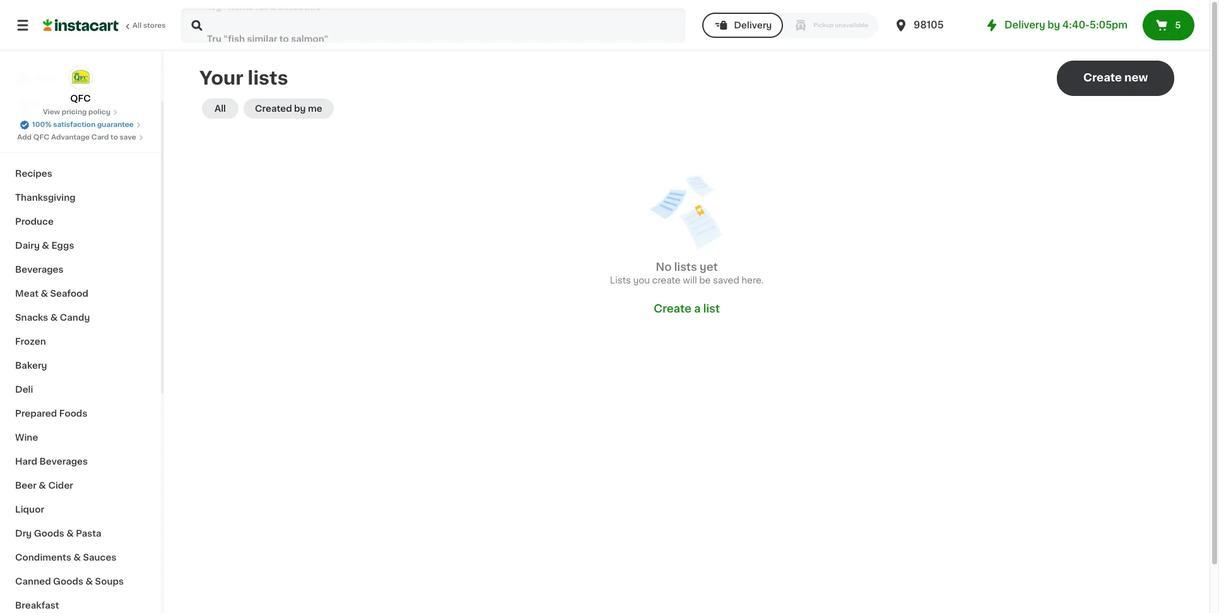 Task type: locate. For each thing, give the bounding box(es) containing it.
& left eggs
[[42, 241, 49, 250]]

create
[[653, 276, 681, 285]]

1 vertical spatial by
[[294, 104, 306, 113]]

condiments & sauces
[[15, 553, 117, 562]]

0 horizontal spatial create
[[654, 304, 692, 314]]

0 vertical spatial qfc
[[70, 94, 91, 103]]

be
[[700, 276, 711, 285]]

0 horizontal spatial qfc
[[33, 134, 49, 141]]

add
[[17, 134, 32, 141]]

yet
[[700, 262, 718, 272]]

1 vertical spatial goods
[[53, 577, 83, 586]]

all for all stores
[[133, 22, 142, 29]]

lists
[[35, 124, 57, 133], [610, 276, 631, 285]]

frozen
[[15, 337, 46, 346]]

goods for dry
[[34, 529, 64, 538]]

1 horizontal spatial qfc
[[70, 94, 91, 103]]

lists for no
[[675, 262, 698, 272]]

beverages
[[15, 265, 64, 274], [39, 457, 88, 466]]

new
[[1125, 73, 1149, 83]]

& for condiments
[[73, 553, 81, 562]]

lists up will
[[675, 262, 698, 272]]

1 horizontal spatial by
[[1048, 20, 1061, 30]]

delivery for delivery
[[735, 21, 772, 30]]

hard beverages link
[[8, 450, 153, 474]]

by for created
[[294, 104, 306, 113]]

0 vertical spatial lists
[[35, 124, 57, 133]]

& left 'candy'
[[50, 313, 58, 322]]

your lists
[[200, 69, 288, 87]]

recipes link
[[8, 162, 153, 186]]

1 vertical spatial all
[[215, 104, 226, 113]]

1 vertical spatial lists
[[675, 262, 698, 272]]

shop
[[35, 74, 59, 83]]

condiments
[[15, 553, 71, 562]]

&
[[42, 241, 49, 250], [41, 289, 48, 298], [50, 313, 58, 322], [39, 481, 46, 490], [66, 529, 74, 538], [73, 553, 81, 562], [86, 577, 93, 586]]

goods down condiments & sauces
[[53, 577, 83, 586]]

thanksgiving
[[15, 193, 76, 202]]

foods
[[59, 409, 87, 418]]

created by me button
[[244, 99, 334, 119]]

by
[[1048, 20, 1061, 30], [294, 104, 306, 113]]

all inside all stores link
[[133, 22, 142, 29]]

advantage
[[51, 134, 90, 141]]

delivery by 4:40-5:05pm link
[[985, 18, 1128, 33]]

0 horizontal spatial lists
[[35, 124, 57, 133]]

qfc
[[70, 94, 91, 103], [33, 134, 49, 141]]

your
[[200, 69, 244, 87]]

create for create a list
[[654, 304, 692, 314]]

view pricing policy link
[[43, 107, 118, 117]]

beverages up cider
[[39, 457, 88, 466]]

beer & cider
[[15, 481, 73, 490]]

create new button
[[1058, 61, 1175, 96]]

buy it again link
[[8, 91, 153, 116]]

delivery
[[1005, 20, 1046, 30], [735, 21, 772, 30]]

0 horizontal spatial delivery
[[735, 21, 772, 30]]

dairy & eggs link
[[8, 234, 153, 258]]

lists down view
[[35, 124, 57, 133]]

produce link
[[8, 210, 153, 234]]

by inside delivery by 4:40-5:05pm link
[[1048, 20, 1061, 30]]

eggs
[[51, 241, 74, 250]]

delivery inside delivery by 4:40-5:05pm link
[[1005, 20, 1046, 30]]

100%
[[32, 121, 51, 128]]

add qfc advantage card to save link
[[17, 133, 144, 143]]

meat & seafood link
[[8, 282, 153, 306]]

0 horizontal spatial by
[[294, 104, 306, 113]]

& for beer
[[39, 481, 46, 490]]

all inside all button
[[215, 104, 226, 113]]

5
[[1176, 21, 1182, 30]]

by for delivery
[[1048, 20, 1061, 30]]

None search field
[[181, 8, 687, 43]]

lists up created
[[248, 69, 288, 87]]

qfc up view pricing policy link
[[70, 94, 91, 103]]

1 horizontal spatial lists
[[675, 262, 698, 272]]

& for snacks
[[50, 313, 58, 322]]

thanksgiving link
[[8, 186, 153, 210]]

qfc logo image
[[69, 66, 93, 90]]

1 horizontal spatial lists
[[610, 276, 631, 285]]

beverages down dairy & eggs
[[15, 265, 64, 274]]

hard
[[15, 457, 37, 466]]

0 vertical spatial create
[[1084, 73, 1123, 83]]

0 vertical spatial lists
[[248, 69, 288, 87]]

by left 4:40-
[[1048, 20, 1061, 30]]

all down the your
[[215, 104, 226, 113]]

snacks
[[15, 313, 48, 322]]

pasta
[[76, 529, 101, 538]]

create left new
[[1084, 73, 1123, 83]]

all left stores
[[133, 22, 142, 29]]

lists left you
[[610, 276, 631, 285]]

qfc down 100%
[[33, 134, 49, 141]]

0 vertical spatial by
[[1048, 20, 1061, 30]]

meat & seafood
[[15, 289, 88, 298]]

& right beer
[[39, 481, 46, 490]]

goods up condiments at the bottom of page
[[34, 529, 64, 538]]

goods
[[34, 529, 64, 538], [53, 577, 83, 586]]

lists inside 'link'
[[35, 124, 57, 133]]

prepared foods
[[15, 409, 87, 418]]

by inside the created by me button
[[294, 104, 306, 113]]

service type group
[[703, 13, 879, 38]]

1 horizontal spatial create
[[1084, 73, 1123, 83]]

create a list
[[654, 304, 720, 314]]

create inside button
[[1084, 73, 1123, 83]]

soups
[[95, 577, 124, 586]]

0 vertical spatial goods
[[34, 529, 64, 538]]

frozen link
[[8, 330, 153, 354]]

canned
[[15, 577, 51, 586]]

here.
[[742, 276, 764, 285]]

& left sauces
[[73, 553, 81, 562]]

0 vertical spatial all
[[133, 22, 142, 29]]

1 vertical spatial lists
[[610, 276, 631, 285]]

1 vertical spatial create
[[654, 304, 692, 314]]

shop link
[[8, 66, 153, 91]]

create left a
[[654, 304, 692, 314]]

delivery inside button
[[735, 21, 772, 30]]

& right meat
[[41, 289, 48, 298]]

liquor link
[[8, 498, 153, 522]]

buy it again
[[35, 99, 89, 108]]

& for dairy
[[42, 241, 49, 250]]

saved
[[713, 276, 740, 285]]

by left me
[[294, 104, 306, 113]]

create
[[1084, 73, 1123, 83], [654, 304, 692, 314]]

1 horizontal spatial delivery
[[1005, 20, 1046, 30]]

lists inside no lists yet lists you create will be saved here.
[[675, 262, 698, 272]]

0 horizontal spatial all
[[133, 22, 142, 29]]

beer
[[15, 481, 37, 490]]

created by me
[[255, 104, 323, 113]]

0 horizontal spatial lists
[[248, 69, 288, 87]]

& for meat
[[41, 289, 48, 298]]

candy
[[60, 313, 90, 322]]

1 horizontal spatial all
[[215, 104, 226, 113]]



Task type: describe. For each thing, give the bounding box(es) containing it.
prepared foods link
[[8, 402, 153, 426]]

qfc link
[[69, 66, 93, 105]]

deli link
[[8, 378, 153, 402]]

lists for your
[[248, 69, 288, 87]]

goods for canned
[[53, 577, 83, 586]]

view
[[43, 109, 60, 116]]

0 vertical spatial beverages
[[15, 265, 64, 274]]

seafood
[[50, 289, 88, 298]]

5:05pm
[[1091, 20, 1128, 30]]

satisfaction
[[53, 121, 96, 128]]

1 vertical spatial beverages
[[39, 457, 88, 466]]

snacks & candy
[[15, 313, 90, 322]]

wine link
[[8, 426, 153, 450]]

card
[[91, 134, 109, 141]]

deli
[[15, 385, 33, 394]]

cider
[[48, 481, 73, 490]]

5 button
[[1144, 10, 1195, 40]]

instacart logo image
[[43, 18, 119, 33]]

pricing
[[62, 109, 87, 116]]

100% satisfaction guarantee button
[[20, 117, 141, 130]]

policy
[[88, 109, 111, 116]]

guarantee
[[97, 121, 134, 128]]

bakery
[[15, 361, 47, 370]]

created
[[255, 104, 292, 113]]

& left soups
[[86, 577, 93, 586]]

canned goods & soups link
[[8, 570, 153, 594]]

liquor
[[15, 505, 44, 514]]

beer & cider link
[[8, 474, 153, 498]]

create new
[[1084, 73, 1149, 83]]

will
[[683, 276, 698, 285]]

no lists yet lists you create will be saved here.
[[610, 262, 764, 285]]

meat
[[15, 289, 39, 298]]

create for create new
[[1084, 73, 1123, 83]]

dry
[[15, 529, 32, 538]]

buy
[[35, 99, 53, 108]]

lists link
[[8, 116, 153, 141]]

98105
[[914, 20, 944, 30]]

a
[[695, 304, 701, 314]]

recipes
[[15, 169, 52, 178]]

it
[[55, 99, 62, 108]]

dairy & eggs
[[15, 241, 74, 250]]

me
[[308, 104, 323, 113]]

prepared
[[15, 409, 57, 418]]

to
[[111, 134, 118, 141]]

wine
[[15, 433, 38, 442]]

hard beverages
[[15, 457, 88, 466]]

add qfc advantage card to save
[[17, 134, 136, 141]]

1 vertical spatial qfc
[[33, 134, 49, 141]]

canned goods & soups
[[15, 577, 124, 586]]

delivery for delivery by 4:40-5:05pm
[[1005, 20, 1046, 30]]

sauces
[[83, 553, 117, 562]]

all button
[[202, 99, 239, 119]]

& left pasta
[[66, 529, 74, 538]]

delivery by 4:40-5:05pm
[[1005, 20, 1128, 30]]

save
[[120, 134, 136, 141]]

all for all
[[215, 104, 226, 113]]

breakfast
[[15, 601, 59, 610]]

condiments & sauces link
[[8, 546, 153, 570]]

view pricing policy
[[43, 109, 111, 116]]

4:40-
[[1063, 20, 1091, 30]]

produce
[[15, 217, 54, 226]]

all stores
[[133, 22, 166, 29]]

stores
[[143, 22, 166, 29]]

breakfast link
[[8, 594, 153, 613]]

create a list link
[[654, 302, 720, 316]]

beverages link
[[8, 258, 153, 282]]

delivery button
[[703, 13, 784, 38]]

98105 button
[[894, 8, 970, 43]]

Search field
[[182, 9, 685, 42]]

bakery link
[[8, 354, 153, 378]]

dry goods & pasta
[[15, 529, 101, 538]]

100% satisfaction guarantee
[[32, 121, 134, 128]]

lists inside no lists yet lists you create will be saved here.
[[610, 276, 631, 285]]

you
[[634, 276, 650, 285]]

dry goods & pasta link
[[8, 522, 153, 546]]

again
[[64, 99, 89, 108]]

no
[[656, 262, 672, 272]]



Task type: vqa. For each thing, say whether or not it's contained in the screenshot.
and
no



